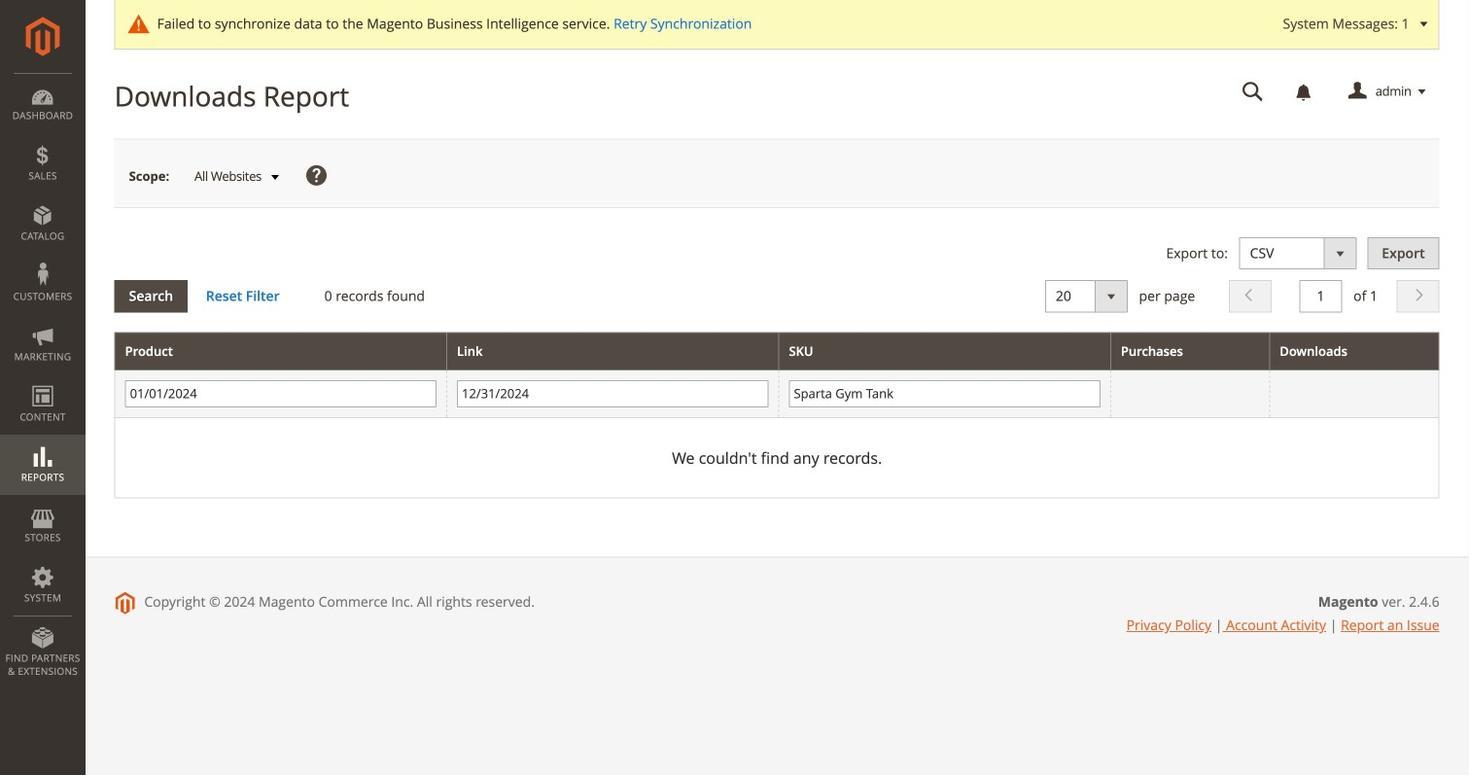 Task type: describe. For each thing, give the bounding box(es) containing it.
magento admin panel image
[[26, 17, 60, 56]]



Task type: locate. For each thing, give the bounding box(es) containing it.
menu bar
[[0, 73, 86, 688]]

None text field
[[1229, 75, 1278, 109]]

None text field
[[1300, 280, 1343, 312], [125, 380, 437, 407], [457, 380, 769, 407], [789, 380, 1101, 407], [1300, 280, 1343, 312], [125, 380, 437, 407], [457, 380, 769, 407], [789, 380, 1101, 407]]



